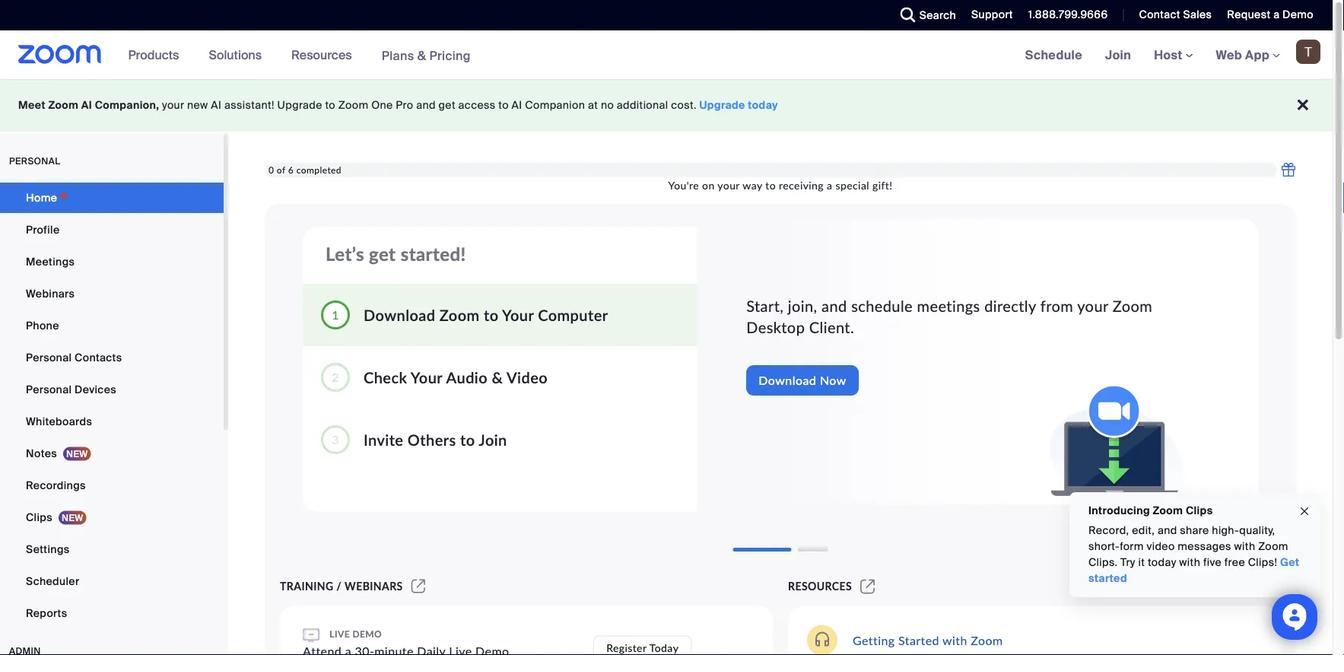 Task type: vqa. For each thing, say whether or not it's contained in the screenshot.


Task type: describe. For each thing, give the bounding box(es) containing it.
access
[[458, 98, 496, 112]]

0 of 6 completed
[[269, 164, 342, 175]]

computer
[[538, 306, 608, 324]]

on
[[702, 179, 715, 192]]

start,
[[747, 297, 784, 315]]

zoom right meet
[[48, 98, 79, 112]]

demo
[[1283, 8, 1314, 22]]

scheduler
[[26, 574, 79, 588]]

schedule
[[1025, 47, 1083, 63]]

receiving
[[779, 179, 824, 192]]

zoom inside the record, edit, and share high-quality, short-form video messages with zoom clips. try it today with five free clips!
[[1259, 539, 1289, 554]]

download for download now
[[759, 373, 817, 388]]

live
[[330, 629, 350, 640]]

from
[[1041, 297, 1074, 315]]

recordings
[[26, 478, 86, 492]]

web app
[[1216, 47, 1270, 63]]

getting started with zoom link
[[853, 633, 1003, 647]]

introducing
[[1089, 503, 1150, 517]]

client.
[[809, 318, 854, 337]]

today inside the record, edit, and share high-quality, short-form video messages with zoom clips. try it today with five free clips!
[[1148, 555, 1177, 569]]

you're
[[668, 179, 699, 192]]

devices
[[75, 382, 116, 396]]

meet zoom ai companion, your new ai assistant! upgrade to zoom one pro and get access to ai companion at no additional cost. upgrade today
[[18, 98, 778, 112]]

profile link
[[0, 215, 224, 245]]

web
[[1216, 47, 1242, 63]]

contacts
[[75, 350, 122, 364]]

personal contacts link
[[0, 342, 224, 373]]

personal menu menu
[[0, 183, 224, 630]]

demo
[[353, 629, 382, 640]]

schedule link
[[1014, 30, 1094, 79]]

phone link
[[0, 310, 224, 341]]

webinars
[[345, 580, 403, 593]]

edit,
[[1132, 523, 1155, 538]]

download now button
[[747, 365, 859, 396]]

banner containing products
[[0, 30, 1333, 80]]

desktop
[[747, 318, 805, 337]]

now
[[820, 373, 847, 388]]

1 ai from the left
[[81, 98, 92, 112]]

product information navigation
[[117, 30, 482, 80]]

/
[[337, 580, 342, 593]]

home link
[[0, 183, 224, 213]]

you're on your way to receiving a special gift!
[[668, 179, 893, 192]]

notes
[[26, 446, 57, 460]]

6
[[288, 164, 294, 175]]

to right others
[[460, 431, 475, 449]]

record, edit, and share high-quality, short-form video messages with zoom clips. try it today with five free clips!
[[1089, 523, 1289, 569]]

personal devices link
[[0, 374, 224, 405]]

started
[[899, 633, 940, 647]]

schedule
[[851, 297, 913, 315]]

check
[[364, 368, 407, 387]]

1 vertical spatial get
[[369, 243, 396, 264]]

to right access
[[499, 98, 509, 112]]

your inside meet zoom ai companion, footer
[[162, 98, 184, 112]]

try
[[1121, 555, 1136, 569]]

and for record, edit, and share high-quality, short-form video messages with zoom clips. try it today with five free clips!
[[1158, 523, 1177, 538]]

training
[[280, 580, 334, 593]]

invite
[[364, 431, 404, 449]]

home
[[26, 191, 57, 205]]

2
[[332, 369, 339, 384]]

plans & pricing
[[382, 47, 471, 63]]

register today button
[[594, 636, 692, 655]]

1 vertical spatial &
[[492, 368, 503, 387]]

1 horizontal spatial your
[[502, 306, 534, 324]]

personal contacts
[[26, 350, 122, 364]]

zoom up edit,
[[1153, 503, 1183, 517]]

download for download zoom to your computer
[[364, 306, 436, 324]]

1 upgrade from the left
[[277, 98, 322, 112]]

meet
[[18, 98, 46, 112]]

companion,
[[95, 98, 159, 112]]

five
[[1204, 555, 1222, 569]]

meetings navigation
[[1014, 30, 1333, 80]]

to right the "way"
[[766, 179, 776, 192]]

your inside start, join, and schedule meetings directly from your zoom desktop client.
[[1077, 297, 1109, 315]]

download now
[[759, 373, 847, 388]]

resources button
[[291, 30, 359, 79]]

reports link
[[0, 598, 224, 628]]

video
[[1147, 539, 1175, 554]]

solutions button
[[209, 30, 269, 79]]

additional
[[617, 98, 668, 112]]

get started link
[[1089, 555, 1300, 585]]

share
[[1180, 523, 1209, 538]]

zoom up check your audio & video
[[440, 306, 480, 324]]

and for start, join, and schedule meetings directly from your zoom desktop client.
[[822, 297, 847, 315]]

training / webinars
[[280, 580, 403, 593]]

personal for personal devices
[[26, 382, 72, 396]]

zoom left one
[[338, 98, 369, 112]]

1 horizontal spatial your
[[718, 179, 740, 192]]

directly
[[985, 297, 1036, 315]]

notes link
[[0, 438, 224, 469]]

upgrade today link
[[700, 98, 778, 112]]

personal devices
[[26, 382, 116, 396]]

0 horizontal spatial a
[[827, 179, 833, 192]]

way
[[743, 179, 763, 192]]

resources
[[291, 47, 352, 63]]

today
[[650, 641, 679, 654]]

reports
[[26, 606, 67, 620]]

1.888.799.9666
[[1028, 8, 1108, 22]]

window new image for resources
[[858, 580, 878, 593]]



Task type: locate. For each thing, give the bounding box(es) containing it.
audio
[[446, 368, 488, 387]]

window new image
[[409, 580, 428, 593], [858, 580, 878, 593]]

0 horizontal spatial today
[[748, 98, 778, 112]]

0 horizontal spatial upgrade
[[277, 98, 322, 112]]

a left demo
[[1274, 8, 1280, 22]]

0 vertical spatial your
[[162, 98, 184, 112]]

3
[[332, 432, 339, 447]]

2 vertical spatial with
[[943, 633, 968, 647]]

a left special
[[827, 179, 833, 192]]

1 horizontal spatial clips
[[1186, 503, 1213, 517]]

personal
[[26, 350, 72, 364], [26, 382, 72, 396]]

join inside meetings navigation
[[1106, 47, 1131, 63]]

clips up share
[[1186, 503, 1213, 517]]

your left audio
[[411, 368, 443, 387]]

banner
[[0, 30, 1333, 80]]

video
[[507, 368, 548, 387]]

upgrade right cost.
[[700, 98, 745, 112]]

1 vertical spatial your
[[411, 368, 443, 387]]

1 vertical spatial today
[[1148, 555, 1177, 569]]

get
[[1280, 555, 1300, 569]]

window new image right resources at the bottom right of the page
[[858, 580, 878, 593]]

&
[[417, 47, 426, 63], [492, 368, 503, 387]]

0 horizontal spatial join
[[479, 431, 507, 449]]

& right plans
[[417, 47, 426, 63]]

2 vertical spatial your
[[1077, 297, 1109, 315]]

contact
[[1139, 8, 1181, 22]]

search
[[920, 8, 956, 22]]

0 vertical spatial your
[[502, 306, 534, 324]]

close image
[[1299, 503, 1311, 520]]

clips up the settings
[[26, 510, 52, 524]]

clips!
[[1248, 555, 1278, 569]]

0 horizontal spatial clips
[[26, 510, 52, 524]]

let's
[[326, 243, 364, 264]]

with right started
[[943, 633, 968, 647]]

personal down phone
[[26, 350, 72, 364]]

zoom
[[48, 98, 79, 112], [338, 98, 369, 112], [1113, 297, 1153, 315], [440, 306, 480, 324], [1153, 503, 1183, 517], [1259, 539, 1289, 554], [971, 633, 1003, 647]]

new
[[187, 98, 208, 112]]

2 vertical spatial and
[[1158, 523, 1177, 538]]

with
[[1234, 539, 1256, 554], [1180, 555, 1201, 569], [943, 633, 968, 647]]

personal
[[9, 155, 60, 167]]

0 horizontal spatial download
[[364, 306, 436, 324]]

contact sales
[[1139, 8, 1212, 22]]

2 horizontal spatial ai
[[512, 98, 522, 112]]

download
[[364, 306, 436, 324], [759, 373, 817, 388]]

whiteboards link
[[0, 406, 224, 437]]

ai
[[81, 98, 92, 112], [211, 98, 222, 112], [512, 98, 522, 112]]

solutions
[[209, 47, 262, 63]]

start, join, and schedule meetings directly from your zoom desktop client.
[[747, 297, 1153, 337]]

0 vertical spatial with
[[1234, 539, 1256, 554]]

companion
[[525, 98, 585, 112]]

no
[[601, 98, 614, 112]]

clips
[[1186, 503, 1213, 517], [26, 510, 52, 524]]

1 horizontal spatial today
[[1148, 555, 1177, 569]]

ai left companion,
[[81, 98, 92, 112]]

3 ai from the left
[[512, 98, 522, 112]]

with down messages
[[1180, 555, 1201, 569]]

1 horizontal spatial and
[[822, 297, 847, 315]]

personal for personal contacts
[[26, 350, 72, 364]]

your right from
[[1077, 297, 1109, 315]]

join left host
[[1106, 47, 1131, 63]]

meetings link
[[0, 247, 224, 277]]

with up free at the right
[[1234, 539, 1256, 554]]

meet zoom ai companion, footer
[[0, 79, 1333, 132]]

zoom right from
[[1113, 297, 1153, 315]]

host button
[[1154, 47, 1193, 63]]

personal up whiteboards
[[26, 382, 72, 396]]

1 horizontal spatial &
[[492, 368, 503, 387]]

join,
[[788, 297, 818, 315]]

1 horizontal spatial get
[[439, 98, 456, 112]]

check your audio & video
[[364, 368, 548, 387]]

ai left companion
[[512, 98, 522, 112]]

of
[[277, 164, 286, 175]]

& left video
[[492, 368, 503, 387]]

today inside meet zoom ai companion, footer
[[748, 98, 778, 112]]

search button
[[889, 0, 960, 30]]

plans
[[382, 47, 414, 63]]

2 window new image from the left
[[858, 580, 878, 593]]

support
[[972, 8, 1013, 22]]

join
[[1106, 47, 1131, 63], [479, 431, 507, 449]]

1 vertical spatial with
[[1180, 555, 1201, 569]]

window new image right webinars
[[409, 580, 428, 593]]

profile picture image
[[1296, 40, 1321, 64]]

1 horizontal spatial window new image
[[858, 580, 878, 593]]

0 horizontal spatial window new image
[[409, 580, 428, 593]]

webinars
[[26, 286, 75, 301]]

webinars link
[[0, 278, 224, 309]]

get left access
[[439, 98, 456, 112]]

settings link
[[0, 534, 224, 565]]

and up video
[[1158, 523, 1177, 538]]

upgrade down product information navigation in the left top of the page
[[277, 98, 322, 112]]

request a demo
[[1227, 8, 1314, 22]]

register
[[607, 641, 647, 654]]

2 horizontal spatial with
[[1234, 539, 1256, 554]]

and inside meet zoom ai companion, footer
[[416, 98, 436, 112]]

1 horizontal spatial with
[[1180, 555, 1201, 569]]

get right let's
[[369, 243, 396, 264]]

1 vertical spatial a
[[827, 179, 833, 192]]

0 vertical spatial &
[[417, 47, 426, 63]]

resources
[[788, 580, 852, 593]]

0 vertical spatial today
[[748, 98, 778, 112]]

0 vertical spatial get
[[439, 98, 456, 112]]

1 horizontal spatial ai
[[211, 98, 222, 112]]

0 vertical spatial personal
[[26, 350, 72, 364]]

0 horizontal spatial ai
[[81, 98, 92, 112]]

1 vertical spatial and
[[822, 297, 847, 315]]

0 horizontal spatial with
[[943, 633, 968, 647]]

join right others
[[479, 431, 507, 449]]

one
[[371, 98, 393, 112]]

0 horizontal spatial and
[[416, 98, 436, 112]]

1 horizontal spatial download
[[759, 373, 817, 388]]

profile
[[26, 223, 60, 237]]

and up client.
[[822, 297, 847, 315]]

others
[[408, 431, 456, 449]]

a
[[1274, 8, 1280, 22], [827, 179, 833, 192]]

0 horizontal spatial your
[[411, 368, 443, 387]]

form
[[1120, 539, 1144, 554]]

zoom up clips!
[[1259, 539, 1289, 554]]

clips.
[[1089, 555, 1118, 569]]

to up audio
[[484, 306, 499, 324]]

0 vertical spatial and
[[416, 98, 436, 112]]

register today
[[607, 641, 679, 654]]

download down let's get started!
[[364, 306, 436, 324]]

your left computer
[[502, 306, 534, 324]]

products button
[[128, 30, 186, 79]]

1 personal from the top
[[26, 350, 72, 364]]

2 ai from the left
[[211, 98, 222, 112]]

support link
[[960, 0, 1017, 30], [972, 8, 1013, 22]]

high-
[[1212, 523, 1240, 538]]

2 horizontal spatial and
[[1158, 523, 1177, 538]]

1 horizontal spatial a
[[1274, 8, 1280, 22]]

it
[[1139, 555, 1145, 569]]

download inside button
[[759, 373, 817, 388]]

and right pro
[[416, 98, 436, 112]]

0 horizontal spatial &
[[417, 47, 426, 63]]

cost.
[[671, 98, 697, 112]]

1 vertical spatial download
[[759, 373, 817, 388]]

your left new at the left of the page
[[162, 98, 184, 112]]

1 vertical spatial join
[[479, 431, 507, 449]]

scheduler link
[[0, 566, 224, 596]]

record,
[[1089, 523, 1129, 538]]

settings
[[26, 542, 70, 556]]

your
[[502, 306, 534, 324], [411, 368, 443, 387]]

clips inside clips "link"
[[26, 510, 52, 524]]

get inside meet zoom ai companion, footer
[[439, 98, 456, 112]]

started!
[[401, 243, 466, 264]]

2 upgrade from the left
[[700, 98, 745, 112]]

0 horizontal spatial get
[[369, 243, 396, 264]]

clips link
[[0, 502, 224, 533]]

pricing
[[429, 47, 471, 63]]

completed
[[297, 164, 342, 175]]

1.888.799.9666 button
[[1017, 0, 1112, 30], [1028, 8, 1108, 22]]

sales
[[1183, 8, 1212, 22]]

0 horizontal spatial your
[[162, 98, 184, 112]]

get started
[[1089, 555, 1300, 585]]

gift!
[[873, 179, 893, 192]]

your
[[162, 98, 184, 112], [718, 179, 740, 192], [1077, 297, 1109, 315]]

2 horizontal spatial your
[[1077, 297, 1109, 315]]

at
[[588, 98, 598, 112]]

zoom right started
[[971, 633, 1003, 647]]

0 vertical spatial a
[[1274, 8, 1280, 22]]

ai right new at the left of the page
[[211, 98, 222, 112]]

started
[[1089, 571, 1128, 585]]

1 horizontal spatial upgrade
[[700, 98, 745, 112]]

your right on
[[718, 179, 740, 192]]

1 vertical spatial personal
[[26, 382, 72, 396]]

1 vertical spatial your
[[718, 179, 740, 192]]

zoom inside start, join, and schedule meetings directly from your zoom desktop client.
[[1113, 297, 1153, 315]]

0 vertical spatial join
[[1106, 47, 1131, 63]]

1
[[332, 307, 339, 322]]

quality,
[[1240, 523, 1275, 538]]

2 personal from the top
[[26, 382, 72, 396]]

recordings link
[[0, 470, 224, 501]]

download left now at the bottom right
[[759, 373, 817, 388]]

0 vertical spatial download
[[364, 306, 436, 324]]

app
[[1245, 47, 1270, 63]]

window new image for training / webinars
[[409, 580, 428, 593]]

messages
[[1178, 539, 1232, 554]]

zoom logo image
[[18, 45, 102, 64]]

and inside the record, edit, and share high-quality, short-form video messages with zoom clips. try it today with five free clips!
[[1158, 523, 1177, 538]]

1 horizontal spatial join
[[1106, 47, 1131, 63]]

join link
[[1094, 30, 1143, 79]]

1 window new image from the left
[[409, 580, 428, 593]]

getting
[[853, 633, 895, 647]]

special
[[836, 179, 870, 192]]

0
[[269, 164, 274, 175]]

& inside product information navigation
[[417, 47, 426, 63]]

and inside start, join, and schedule meetings directly from your zoom desktop client.
[[822, 297, 847, 315]]

let's get started!
[[326, 243, 466, 264]]

to down "resources" dropdown button
[[325, 98, 336, 112]]



